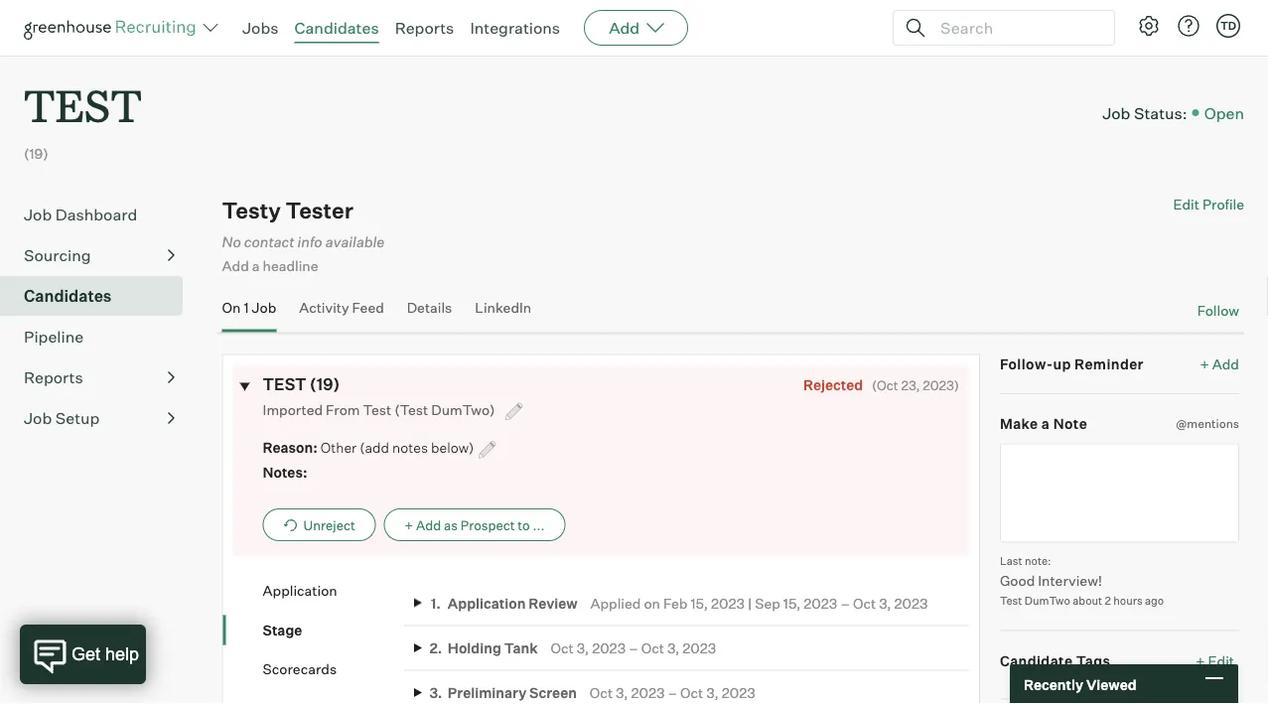 Task type: locate. For each thing, give the bounding box(es) containing it.
last note: good interview! test dumtwo               about 2 hours               ago
[[1000, 554, 1164, 607]]

2023
[[711, 594, 745, 611], [804, 594, 837, 611], [894, 594, 928, 611], [592, 639, 626, 656], [683, 639, 716, 656], [631, 684, 665, 701], [722, 684, 755, 701]]

– down applied
[[629, 639, 638, 656]]

reports left integrations
[[395, 18, 454, 38]]

0 horizontal spatial test
[[24, 75, 142, 134]]

job up sourcing
[[24, 205, 52, 225]]

profile
[[1202, 196, 1244, 213]]

unreject button
[[263, 508, 376, 541]]

0 horizontal spatial a
[[252, 257, 260, 275]]

on
[[644, 594, 660, 611]]

1 horizontal spatial candidates
[[294, 18, 379, 38]]

0 horizontal spatial test
[[363, 400, 391, 418]]

interview!
[[1038, 571, 1102, 589]]

details
[[407, 299, 452, 316]]

+ add as prospect to ... button
[[384, 508, 565, 541]]

job for job status:
[[1102, 103, 1130, 122]]

1 vertical spatial test
[[1000, 594, 1022, 607]]

2 vertical spatial +
[[1196, 652, 1205, 669]]

1 horizontal spatial –
[[668, 684, 677, 701]]

test
[[363, 400, 391, 418], [1000, 594, 1022, 607]]

+ for + edit
[[1196, 652, 1205, 669]]

3.
[[429, 684, 442, 701]]

+ edit
[[1196, 652, 1234, 669]]

notes:
[[263, 464, 307, 481]]

feed
[[352, 299, 384, 316]]

reason: other (add notes below)
[[263, 439, 474, 456]]

0 horizontal spatial reports link
[[24, 366, 175, 389]]

0 horizontal spatial candidates
[[24, 286, 112, 306]]

1 horizontal spatial test
[[263, 374, 306, 394]]

1 horizontal spatial (19)
[[310, 374, 340, 394]]

1 horizontal spatial reports link
[[395, 18, 454, 38]]

+ for + add as prospect to ...
[[405, 517, 413, 533]]

+ for + add
[[1200, 355, 1209, 372]]

test down greenhouse recruiting image
[[24, 75, 142, 134]]

testy
[[222, 197, 281, 224]]

1 vertical spatial (19)
[[310, 374, 340, 394]]

make a note
[[1000, 415, 1087, 432]]

scorecards link
[[263, 659, 404, 679]]

@mentions link
[[1176, 414, 1239, 433]]

1 vertical spatial reports link
[[24, 366, 175, 389]]

reason:
[[263, 439, 318, 456]]

reports link down pipeline link
[[24, 366, 175, 389]]

greenhouse recruiting image
[[24, 16, 203, 40]]

1 horizontal spatial a
[[1041, 415, 1050, 432]]

pipeline link
[[24, 325, 175, 349]]

edit
[[1173, 196, 1199, 213], [1208, 652, 1234, 669]]

application up the stage
[[263, 582, 337, 599]]

job for job dashboard
[[24, 205, 52, 225]]

as
[[444, 517, 458, 533]]

0 vertical spatial reports link
[[395, 18, 454, 38]]

2 horizontal spatial –
[[840, 594, 850, 611]]

1 vertical spatial test
[[263, 374, 306, 394]]

job left setup at bottom left
[[24, 408, 52, 428]]

feb
[[663, 594, 688, 611]]

candidates
[[294, 18, 379, 38], [24, 286, 112, 306]]

test (19)
[[263, 374, 340, 394]]

candidates link right jobs link
[[294, 18, 379, 38]]

tags
[[1076, 652, 1111, 669]]

(19) down test link
[[24, 145, 49, 163]]

reports link left integrations
[[395, 18, 454, 38]]

(19) up from
[[310, 374, 340, 394]]

1 vertical spatial +
[[405, 517, 413, 533]]

about
[[1073, 594, 1102, 607]]

candidates down sourcing
[[24, 286, 112, 306]]

reports link
[[395, 18, 454, 38], [24, 366, 175, 389]]

None text field
[[1000, 443, 1239, 542]]

0 vertical spatial a
[[252, 257, 260, 275]]

application
[[263, 582, 337, 599], [448, 594, 526, 611]]

15,
[[691, 594, 708, 611], [783, 594, 801, 611]]

reports down pipeline
[[24, 368, 83, 387]]

applied
[[590, 594, 641, 611]]

make
[[1000, 415, 1038, 432]]

15, right feb
[[691, 594, 708, 611]]

1 horizontal spatial 15,
[[783, 594, 801, 611]]

0 vertical spatial –
[[840, 594, 850, 611]]

oct right sep
[[853, 594, 876, 611]]

2
[[1105, 594, 1111, 607]]

+ add as prospect to ...
[[405, 517, 545, 533]]

below)
[[431, 439, 474, 456]]

0 vertical spatial test
[[24, 75, 142, 134]]

on 1 job link
[[222, 299, 276, 328]]

test for test
[[24, 75, 142, 134]]

0 vertical spatial edit
[[1173, 196, 1199, 213]]

available
[[325, 233, 385, 250]]

0 horizontal spatial –
[[629, 639, 638, 656]]

test up 'imported'
[[263, 374, 306, 394]]

Search text field
[[935, 13, 1096, 42]]

details link
[[407, 299, 452, 328]]

test down good
[[1000, 594, 1022, 607]]

stage link
[[263, 620, 404, 639]]

1 horizontal spatial test
[[1000, 594, 1022, 607]]

0 horizontal spatial (19)
[[24, 145, 49, 163]]

1 vertical spatial a
[[1041, 415, 1050, 432]]

oct down on
[[641, 639, 664, 656]]

1 vertical spatial edit
[[1208, 652, 1234, 669]]

+ edit link
[[1191, 647, 1239, 674]]

1 horizontal spatial candidates link
[[294, 18, 379, 38]]

job status:
[[1102, 103, 1187, 122]]

(test
[[394, 400, 428, 418]]

on 1 job
[[222, 299, 276, 316]]

1 horizontal spatial application
[[448, 594, 526, 611]]

0 horizontal spatial reports
[[24, 368, 83, 387]]

– right sep
[[840, 594, 850, 611]]

1 vertical spatial reports
[[24, 368, 83, 387]]

+ inside button
[[405, 517, 413, 533]]

0 vertical spatial candidates link
[[294, 18, 379, 38]]

0 horizontal spatial edit
[[1173, 196, 1199, 213]]

test left the (test
[[363, 400, 391, 418]]

reports
[[395, 18, 454, 38], [24, 368, 83, 387]]

1 vertical spatial –
[[629, 639, 638, 656]]

jobs link
[[242, 18, 279, 38]]

0 horizontal spatial 15,
[[691, 594, 708, 611]]

job
[[1102, 103, 1130, 122], [24, 205, 52, 225], [252, 299, 276, 316], [24, 408, 52, 428]]

reports inside "link"
[[24, 368, 83, 387]]

15, right sep
[[783, 594, 801, 611]]

1 vertical spatial candidates
[[24, 286, 112, 306]]

job left status:
[[1102, 103, 1130, 122]]

review
[[529, 594, 578, 611]]

linkedin
[[475, 299, 531, 316]]

0 vertical spatial (19)
[[24, 145, 49, 163]]

+ add
[[1200, 355, 1239, 372]]

a left note
[[1041, 415, 1050, 432]]

1 horizontal spatial edit
[[1208, 652, 1234, 669]]

– down feb
[[668, 684, 677, 701]]

candidates link down the sourcing link
[[24, 284, 175, 308]]

1 horizontal spatial reports
[[395, 18, 454, 38]]

no
[[222, 233, 241, 250]]

0 horizontal spatial candidates link
[[24, 284, 175, 308]]

follow
[[1197, 302, 1239, 319]]

2023)
[[923, 377, 959, 393]]

add inside popup button
[[609, 18, 640, 38]]

a down 'contact'
[[252, 257, 260, 275]]

0 vertical spatial +
[[1200, 355, 1209, 372]]

3,
[[879, 594, 891, 611], [577, 639, 589, 656], [667, 639, 680, 656], [616, 684, 628, 701], [706, 684, 719, 701]]

candidates right jobs link
[[294, 18, 379, 38]]

2 vertical spatial –
[[668, 684, 677, 701]]

recently
[[1024, 675, 1083, 693]]

application up the holding
[[448, 594, 526, 611]]

–
[[840, 594, 850, 611], [629, 639, 638, 656], [668, 684, 677, 701]]



Task type: describe. For each thing, give the bounding box(es) containing it.
follow-up reminder
[[1000, 355, 1144, 372]]

to
[[518, 517, 530, 533]]

testy tester no contact info available add a headline
[[222, 197, 385, 275]]

imported
[[263, 400, 323, 418]]

td button
[[1216, 14, 1240, 38]]

dashboard
[[55, 205, 137, 225]]

unreject
[[303, 517, 355, 533]]

job setup link
[[24, 406, 175, 430]]

2 15, from the left
[[783, 594, 801, 611]]

follow-
[[1000, 355, 1053, 372]]

test link
[[24, 56, 142, 138]]

@mentions
[[1176, 416, 1239, 431]]

dumtwo
[[1024, 594, 1070, 607]]

2.
[[429, 639, 442, 656]]

test inside last note: good interview! test dumtwo               about 2 hours               ago
[[1000, 594, 1022, 607]]

prospect
[[460, 517, 515, 533]]

dumtwo)
[[431, 400, 495, 418]]

holding
[[448, 639, 501, 656]]

job setup
[[24, 408, 100, 428]]

td button
[[1212, 10, 1244, 42]]

reminder
[[1074, 355, 1144, 372]]

1 vertical spatial candidates link
[[24, 284, 175, 308]]

stage
[[263, 621, 302, 638]]

2. holding tank oct 3, 2023 – oct 3, 2023
[[429, 639, 716, 656]]

(add
[[360, 439, 389, 456]]

linkedin link
[[475, 299, 531, 328]]

3. preliminary screen oct 3, 2023 – oct 3, 2023
[[429, 684, 755, 701]]

other
[[321, 439, 357, 456]]

23,
[[901, 377, 920, 393]]

follow link
[[1197, 301, 1239, 320]]

candidate
[[1000, 652, 1073, 669]]

0 vertical spatial candidates
[[294, 18, 379, 38]]

+ add link
[[1200, 354, 1239, 373]]

add inside "testy tester no contact info available add a headline"
[[222, 257, 249, 275]]

good
[[1000, 571, 1035, 589]]

edit profile link
[[1173, 196, 1244, 213]]

sourcing link
[[24, 243, 175, 267]]

sep
[[755, 594, 780, 611]]

up
[[1053, 355, 1071, 372]]

tank
[[504, 639, 538, 656]]

– for 2. holding tank oct 3, 2023 – oct 3, 2023
[[629, 639, 638, 656]]

job for job setup
[[24, 408, 52, 428]]

note
[[1053, 415, 1087, 432]]

oct down 1. application review applied on  feb 15, 2023 | sep 15, 2023 – oct 3, 2023
[[680, 684, 703, 701]]

info
[[297, 233, 322, 250]]

1 15, from the left
[[691, 594, 708, 611]]

candidate tags
[[1000, 652, 1111, 669]]

0 vertical spatial reports
[[395, 18, 454, 38]]

edit profile
[[1173, 196, 1244, 213]]

activity feed link
[[299, 299, 384, 328]]

on
[[222, 299, 241, 316]]

configure image
[[1137, 14, 1161, 38]]

last
[[1000, 554, 1022, 567]]

hours
[[1113, 594, 1142, 607]]

activity feed
[[299, 299, 384, 316]]

activity
[[299, 299, 349, 316]]

1. application review applied on  feb 15, 2023 | sep 15, 2023 – oct 3, 2023
[[431, 594, 928, 611]]

imported from test (test dumtwo)
[[263, 400, 498, 418]]

application link
[[263, 581, 404, 600]]

add inside button
[[416, 517, 441, 533]]

viewed
[[1086, 675, 1137, 693]]

status:
[[1134, 103, 1187, 122]]

– for 3. preliminary screen oct 3, 2023 – oct 3, 2023
[[668, 684, 677, 701]]

headline
[[263, 257, 318, 275]]

1
[[244, 299, 249, 316]]

contact
[[244, 233, 294, 250]]

open
[[1204, 103, 1244, 122]]

test for test (19)
[[263, 374, 306, 394]]

screen
[[529, 684, 577, 701]]

integrations
[[470, 18, 560, 38]]

(oct
[[872, 377, 898, 393]]

a inside "testy tester no contact info available add a headline"
[[252, 257, 260, 275]]

...
[[533, 517, 545, 533]]

preliminary
[[448, 684, 526, 701]]

oct right 'tank'
[[551, 639, 574, 656]]

0 horizontal spatial application
[[263, 582, 337, 599]]

jobs
[[242, 18, 279, 38]]

scorecards
[[263, 660, 337, 678]]

integrations link
[[470, 18, 560, 38]]

sourcing
[[24, 245, 91, 265]]

setup
[[55, 408, 100, 428]]

pipeline
[[24, 327, 84, 347]]

tester
[[285, 197, 353, 224]]

job right 1
[[252, 299, 276, 316]]

td
[[1220, 19, 1236, 32]]

0 vertical spatial test
[[363, 400, 391, 418]]

oct right screen
[[590, 684, 613, 701]]

from
[[326, 400, 360, 418]]

1.
[[431, 594, 441, 611]]

job dashboard link
[[24, 203, 175, 227]]

job dashboard
[[24, 205, 137, 225]]



Task type: vqa. For each thing, say whether or not it's contained in the screenshot.
Adept
no



